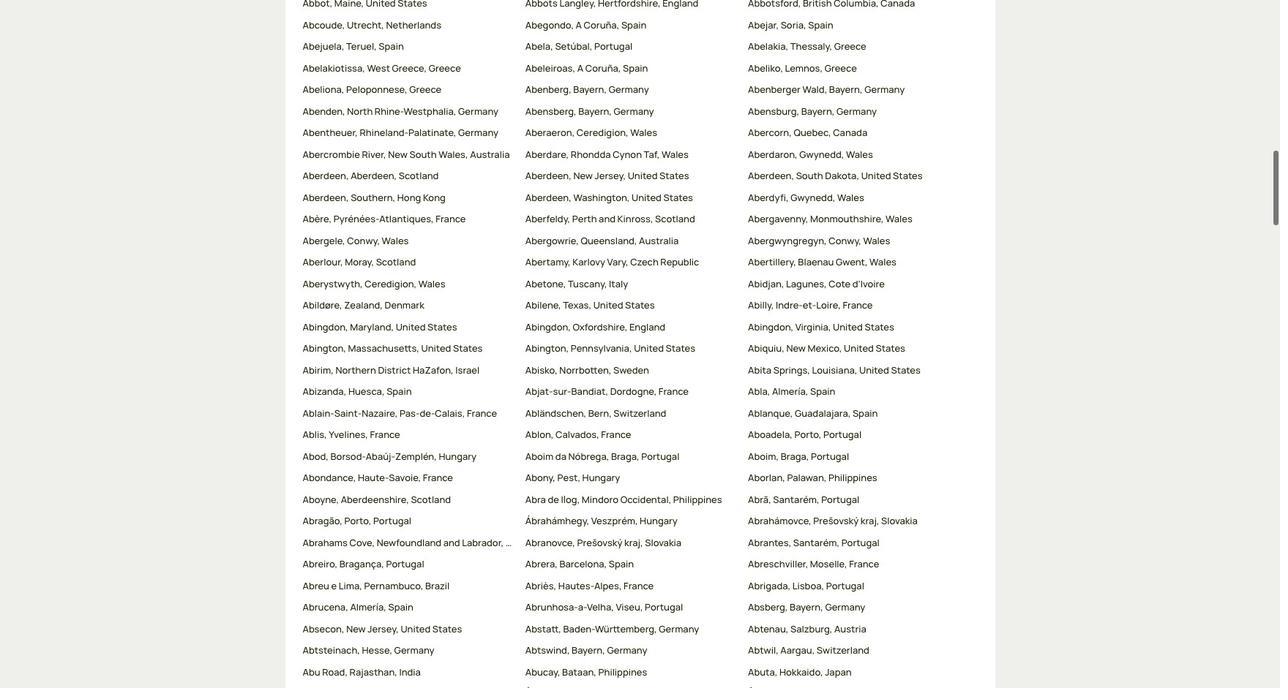 Task type: locate. For each thing, give the bounding box(es) containing it.
abelakia, thessaly, greece link
[[748, 40, 959, 54]]

kraj, down the ábrahámhegy, veszprém, hungary link
[[624, 536, 643, 550]]

new up 'springs,'
[[786, 342, 806, 355]]

spain inside abeleiroas, a coruña, spain link
[[623, 61, 648, 75]]

2 vertical spatial philippines
[[598, 666, 647, 679]]

texas,
[[563, 299, 591, 312]]

abentheuer,
[[303, 126, 358, 139]]

new inside aberdeen, new jersey, united states link
[[573, 169, 593, 183]]

aberdeen, up abère,
[[303, 191, 349, 204]]

a for abegondo,
[[576, 18, 582, 31]]

dialog
[[0, 0, 1280, 689]]

prešovský inside "link"
[[813, 515, 859, 528]]

0 vertical spatial prešovský
[[813, 515, 859, 528]]

a
[[576, 18, 582, 31], [577, 61, 584, 75]]

1 horizontal spatial jersey,
[[595, 169, 626, 183]]

hungary right zemplén,
[[439, 450, 477, 463]]

united up hazafon,
[[421, 342, 451, 355]]

abetone, tuscany, italy
[[525, 277, 628, 291]]

bayern, down abrigada, lisboa, portugal
[[790, 601, 823, 614]]

abensburg, bayern, germany
[[748, 105, 877, 118]]

1 abingdon, from the left
[[303, 321, 348, 334]]

new for abiquiu, new mexico, united states
[[786, 342, 806, 355]]

spain inside abejuela, teruel, spain 'link'
[[379, 40, 404, 53]]

almería, down 'springs,'
[[772, 385, 808, 398]]

abingdon, inside abingdon, maryland, united states link
[[303, 321, 348, 334]]

aberdaron, gwynedd, wales link
[[748, 148, 959, 162]]

abensberg, bayern, germany link
[[525, 105, 736, 119]]

states down the abilly, indre-et-loire, france link
[[865, 321, 894, 334]]

australia right wales,
[[470, 148, 510, 161]]

philippines inside aborlan, palawan, philippines link
[[829, 472, 877, 485]]

portugal up aborlan, palawan, philippines on the bottom right
[[811, 450, 849, 463]]

united down the abilly, indre-et-loire, france link
[[833, 321, 863, 334]]

1 vertical spatial and
[[443, 536, 460, 550]]

1 vertical spatial slovakia
[[645, 536, 682, 550]]

australia up czech
[[639, 234, 679, 247]]

abentheuer, rhineland-palatinate, germany link
[[303, 126, 514, 140]]

1 vertical spatial australia
[[639, 234, 679, 247]]

scotland for aberdeen, aberdeen, scotland
[[399, 169, 439, 183]]

switzerland for abtwil, aargau, switzerland
[[817, 644, 869, 658]]

bayern, up abensberg, bayern, germany
[[573, 83, 607, 96]]

pennsylvania,
[[571, 342, 632, 355]]

aberdeen, down abercrombie
[[303, 169, 349, 183]]

spain for abla, almería, spain
[[810, 385, 836, 398]]

bandiat,
[[571, 385, 608, 398]]

abjat-sur-bandiat, dordogne, france
[[525, 385, 689, 398]]

united down abildøre, zealand, denmark link
[[396, 321, 426, 334]]

0 vertical spatial hungary
[[439, 450, 477, 463]]

abucay, bataan, philippines
[[525, 666, 647, 679]]

lisboa,
[[793, 580, 824, 593]]

united down the abingdon, virginia, united states link
[[844, 342, 874, 355]]

0 horizontal spatial jersey,
[[368, 623, 399, 636]]

conwy, down monmouthshire,
[[829, 234, 862, 247]]

0 vertical spatial slovakia
[[881, 515, 918, 528]]

spain inside abegondo, a coruña, spain link
[[621, 18, 647, 31]]

1 vertical spatial coruña,
[[585, 61, 621, 75]]

united up oxfordshire,
[[593, 299, 623, 312]]

jersey, up the hesse,
[[368, 623, 399, 636]]

spain inside abrera, barcelona, spain link
[[609, 558, 634, 571]]

2 horizontal spatial abingdon,
[[748, 321, 794, 334]]

ablon,
[[525, 429, 554, 442]]

abingdon, oxfordshire, england
[[525, 321, 666, 334]]

0 vertical spatial kraj,
[[861, 515, 879, 528]]

abejar,
[[748, 18, 779, 31]]

abenberger
[[748, 83, 801, 96]]

1 vertical spatial switzerland
[[817, 644, 869, 658]]

rhine-
[[375, 105, 404, 118]]

new inside abiquiu, new mexico, united states link
[[786, 342, 806, 355]]

0 vertical spatial and
[[599, 213, 616, 226]]

abrucena, almería, spain
[[303, 601, 414, 614]]

states down taf,
[[660, 169, 689, 183]]

spain inside abla, almería, spain link
[[810, 385, 836, 398]]

france up abod, borsod-abaúj-zemplén, hungary
[[370, 429, 400, 442]]

2 horizontal spatial hungary
[[640, 515, 678, 528]]

ablis, yvelines, france link
[[303, 429, 514, 443]]

1 vertical spatial kraj,
[[624, 536, 643, 550]]

almería, for abla,
[[772, 385, 808, 398]]

abercorn, quebec, canada link
[[748, 126, 959, 140]]

bayern, for absberg, bayern, germany
[[790, 601, 823, 614]]

spain for abrera, barcelona, spain
[[609, 558, 634, 571]]

abu road, rajasthan, india link
[[303, 666, 514, 680]]

spain inside abizanda, huesca, spain link
[[387, 385, 412, 398]]

abergavenny, monmouthshire, wales link
[[748, 213, 959, 227]]

braga, down the aboadela, porto, portugal
[[781, 450, 809, 463]]

abingdon, inside the abingdon, virginia, united states link
[[748, 321, 794, 334]]

states up the england
[[625, 299, 655, 312]]

0 vertical spatial gwynedd,
[[800, 148, 844, 161]]

1 horizontal spatial ceredigion,
[[577, 126, 629, 139]]

spain for abejar, soria, spain
[[808, 18, 833, 31]]

and left labrador,
[[443, 536, 460, 550]]

1 vertical spatial porto,
[[344, 515, 371, 528]]

abingdon, up abiquiu, on the right
[[748, 321, 794, 334]]

1 vertical spatial gwynedd,
[[791, 191, 835, 204]]

0 vertical spatial a
[[576, 18, 582, 31]]

canada up "abrera," at the left bottom
[[506, 536, 540, 550]]

1 horizontal spatial braga,
[[781, 450, 809, 463]]

slovakia for abranovce, prešovský kraj, slovakia
[[645, 536, 682, 550]]

portugal down abegondo, a coruña, spain link
[[594, 40, 633, 53]]

1 vertical spatial hungary
[[582, 472, 620, 485]]

0 vertical spatial almería,
[[772, 385, 808, 398]]

0 horizontal spatial australia
[[470, 148, 510, 161]]

oxfordshire,
[[573, 321, 628, 334]]

0 horizontal spatial switzerland
[[614, 407, 666, 420]]

abenberg, bayern, germany link
[[525, 83, 736, 97]]

philippines inside abra de ilog, mindoro occidental, philippines link
[[673, 493, 722, 506]]

wales down abercorn, quebec, canada link
[[846, 148, 873, 161]]

2 vertical spatial hungary
[[640, 515, 678, 528]]

germany down absecon, new jersey, united states link
[[394, 644, 435, 658]]

scotland
[[399, 169, 439, 183], [655, 213, 695, 226], [376, 256, 416, 269], [411, 493, 451, 506]]

portugal down aboyne, aberdeenshire, scotland link
[[373, 515, 411, 528]]

a up abela, setúbal, portugal
[[576, 18, 582, 31]]

0 vertical spatial south
[[410, 148, 437, 161]]

taf,
[[644, 148, 660, 161]]

abrahams cove, newfoundland and labrador, canada
[[303, 536, 540, 550]]

aberdeen, for aberdeen, south dakota, united states
[[748, 169, 794, 183]]

0 horizontal spatial and
[[443, 536, 460, 550]]

1 horizontal spatial kraj,
[[861, 515, 879, 528]]

slovakia down the ábrahámhegy, veszprém, hungary link
[[645, 536, 682, 550]]

0 horizontal spatial almería,
[[350, 601, 386, 614]]

0 horizontal spatial ceredigion,
[[365, 277, 417, 291]]

huesca,
[[348, 385, 385, 398]]

united down the england
[[634, 342, 664, 355]]

abony,
[[525, 472, 556, 485]]

abtenau,
[[748, 623, 789, 636]]

spain inside abejar, soria, spain link
[[808, 18, 833, 31]]

abercorn,
[[748, 126, 792, 139]]

united inside abingdon, maryland, united states link
[[396, 321, 426, 334]]

south down aberdaron, gwynedd, wales
[[796, 169, 823, 183]]

1 vertical spatial prešovský
[[577, 536, 622, 550]]

coruña, for abegondo,
[[584, 18, 619, 31]]

aberdeen, up aberfeldy,
[[525, 191, 572, 204]]

portugal for abrantes, santarém, portugal
[[842, 536, 880, 550]]

ceredigion, up denmark
[[365, 277, 417, 291]]

abejuela,
[[303, 40, 344, 53]]

wales for abergele, conwy, wales
[[382, 234, 409, 247]]

wales down aberdyfi, gwynedd, wales link
[[886, 213, 913, 226]]

massachusetts,
[[348, 342, 419, 355]]

philippines inside abucay, bataan, philippines link
[[598, 666, 647, 679]]

a down abela, setúbal, portugal
[[577, 61, 584, 75]]

1 horizontal spatial slovakia
[[881, 515, 918, 528]]

aberdeen, aberdeen, scotland link
[[303, 169, 514, 184]]

abrera, barcelona, spain
[[525, 558, 634, 571]]

ceredigion, for aberaeron,
[[577, 126, 629, 139]]

abejuela, teruel, spain
[[303, 40, 404, 53]]

united down aberdaron, gwynedd, wales link
[[861, 169, 891, 183]]

ablanque, guadalajara, spain
[[748, 407, 878, 420]]

almería, down abreu e lima, pernambuco, brazil
[[350, 601, 386, 614]]

0 vertical spatial santarém,
[[773, 493, 820, 506]]

portugal up abrahámovce, prešovský kraj, slovakia
[[821, 493, 860, 506]]

canada down abensburg, bayern, germany link
[[833, 126, 868, 139]]

wales down 'aberdeen, south dakota, united states' link
[[837, 191, 864, 204]]

kraj, for abranovce, prešovský kraj, slovakia
[[624, 536, 643, 550]]

france down the abländschen, bern, switzerland link at the bottom of the page
[[601, 429, 631, 442]]

2 conwy, from the left
[[829, 234, 862, 247]]

0 horizontal spatial braga,
[[611, 450, 640, 463]]

hungary up mindoro
[[582, 472, 620, 485]]

germany right westphalia, at the top of page
[[458, 105, 499, 118]]

aberdeen, southern, hong kong
[[303, 191, 446, 204]]

abingdon, down abilene,
[[525, 321, 571, 334]]

spain down abla, almería, spain link
[[853, 407, 878, 420]]

coruña, for abeleiroas,
[[585, 61, 621, 75]]

spain for abizanda, huesca, spain
[[387, 385, 412, 398]]

1 vertical spatial philippines
[[673, 493, 722, 506]]

republic
[[661, 256, 699, 269]]

alpes,
[[594, 580, 622, 593]]

coruña, up abenberg, bayern, germany
[[585, 61, 621, 75]]

abirim, northern district hazafon, israel link
[[303, 364, 514, 378]]

1 vertical spatial ceredigion,
[[365, 277, 417, 291]]

spain up ablain-saint-nazaire, pas-de-calais, france
[[387, 385, 412, 398]]

1 vertical spatial santarém,
[[793, 536, 840, 550]]

santarém, for abrã,
[[773, 493, 820, 506]]

germany down abeliko, lemnos, greece link
[[865, 83, 905, 96]]

states down the abingdon, virginia, united states link
[[876, 342, 905, 355]]

porto, for aboadela,
[[795, 429, 822, 442]]

germany inside abensburg, bayern, germany link
[[837, 105, 877, 118]]

germany inside absberg, bayern, germany link
[[825, 601, 865, 614]]

spain down the abreu e lima, pernambuco, brazil link
[[388, 601, 414, 614]]

kinross,
[[618, 213, 653, 226]]

1 horizontal spatial porto,
[[795, 429, 822, 442]]

philippines for aborlan, palawan, philippines
[[829, 472, 877, 485]]

aberdeen, down the aberdare,
[[525, 169, 572, 183]]

0 horizontal spatial philippines
[[598, 666, 647, 679]]

france down abidjan, lagunes, cote d'ivoire link
[[843, 299, 873, 312]]

0 vertical spatial switzerland
[[614, 407, 666, 420]]

spain up the guadalajara, at right bottom
[[810, 385, 836, 398]]

slovakia down abrã, santarém, portugal link
[[881, 515, 918, 528]]

kraj, inside "abrahámovce, prešovský kraj, slovakia" "link"
[[861, 515, 879, 528]]

united inside abilene, texas, united states link
[[593, 299, 623, 312]]

0 horizontal spatial porto,
[[344, 515, 371, 528]]

new for absecon, new jersey, united states
[[346, 623, 366, 636]]

wales for aberdaron, gwynedd, wales
[[846, 148, 873, 161]]

wales up taf,
[[630, 126, 657, 139]]

1 vertical spatial almería,
[[350, 601, 386, 614]]

cynon
[[613, 148, 642, 161]]

2 horizontal spatial philippines
[[829, 472, 877, 485]]

germany up austria
[[825, 601, 865, 614]]

abington, up abisko,
[[525, 342, 569, 355]]

braga,
[[611, 450, 640, 463], [781, 450, 809, 463]]

1 horizontal spatial australia
[[639, 234, 679, 247]]

0 horizontal spatial conwy,
[[347, 234, 380, 247]]

ceredigion,
[[577, 126, 629, 139], [365, 277, 417, 291]]

gwynedd, for aberdaron,
[[800, 148, 844, 161]]

0 vertical spatial coruña,
[[584, 18, 619, 31]]

abilly, indre-et-loire, france
[[748, 299, 873, 312]]

2 abingdon, from the left
[[525, 321, 571, 334]]

1 horizontal spatial hungary
[[582, 472, 620, 485]]

portugal for abela, setúbal, portugal
[[594, 40, 633, 53]]

and
[[599, 213, 616, 226], [443, 536, 460, 550]]

2 braga, from the left
[[781, 450, 809, 463]]

germany inside abenberg, bayern, germany link
[[609, 83, 649, 96]]

abenberg,
[[525, 83, 572, 96]]

nóbrega,
[[568, 450, 609, 463]]

abirim, northern district hazafon, israel
[[303, 364, 480, 377]]

calais,
[[435, 407, 465, 420]]

abertamy, karlovy vary, czech republic link
[[525, 256, 736, 270]]

portugal down "abrahámovce, prešovský kraj, slovakia" "link"
[[842, 536, 880, 550]]

3 abingdon, from the left
[[748, 321, 794, 334]]

abranovce, prešovský kraj, slovakia
[[525, 536, 682, 550]]

abingdon, for abingdon, oxfordshire, england
[[525, 321, 571, 334]]

yvelines,
[[329, 429, 368, 442]]

states down abingdon, oxfordshire, england link
[[666, 342, 695, 355]]

0 horizontal spatial hungary
[[439, 450, 477, 463]]

aberdeen, south dakota, united states
[[748, 169, 923, 183]]

0 horizontal spatial prešovský
[[577, 536, 622, 550]]

germany inside abentheuer, rhineland-palatinate, germany link
[[458, 126, 499, 139]]

abelakiotissa,
[[303, 61, 365, 75]]

switzerland down dordogne,
[[614, 407, 666, 420]]

prešovský down abrã, santarém, portugal link
[[813, 515, 859, 528]]

hungary for ábrahámhegy,
[[640, 515, 678, 528]]

wales down aberlour, moray, scotland link
[[419, 277, 446, 291]]

abu
[[303, 666, 320, 679]]

porto, down ablanque, guadalajara, spain
[[795, 429, 822, 442]]

united inside abita springs, louisiana, united states link
[[859, 364, 889, 377]]

1 horizontal spatial conwy,
[[829, 234, 862, 247]]

0 vertical spatial porto,
[[795, 429, 822, 442]]

abeliona, peloponnese, greece link
[[303, 83, 514, 97]]

north
[[347, 105, 373, 118]]

switzerland inside abtwil, aargau, switzerland link
[[817, 644, 869, 658]]

abelakiotissa, west greece, greece link
[[303, 61, 514, 76]]

aberaeron,
[[525, 126, 575, 139]]

slovakia inside "link"
[[881, 515, 918, 528]]

abington, for abington, massachusetts, united states
[[303, 342, 346, 355]]

united down taf,
[[628, 169, 658, 183]]

philippines down abtswind, bayern, germany link on the bottom
[[598, 666, 647, 679]]

1 horizontal spatial abingdon,
[[525, 321, 571, 334]]

abrucena,
[[303, 601, 348, 614]]

wales down abère, pyrénées-atlantiques, france
[[382, 234, 409, 247]]

et-
[[803, 299, 816, 312]]

abuta, hokkaido, japan link
[[748, 666, 959, 680]]

0 horizontal spatial abingdon,
[[303, 321, 348, 334]]

scotland for aberlour, moray, scotland
[[376, 256, 416, 269]]

germany
[[609, 83, 649, 96], [865, 83, 905, 96], [458, 105, 499, 118], [614, 105, 654, 118], [837, 105, 877, 118], [458, 126, 499, 139], [825, 601, 865, 614], [659, 623, 699, 636], [394, 644, 435, 658], [607, 644, 647, 658]]

abragão,
[[303, 515, 343, 528]]

hungary down occidental,
[[640, 515, 678, 528]]

1 vertical spatial a
[[577, 61, 584, 75]]

hautes-
[[558, 580, 594, 593]]

1 horizontal spatial almería,
[[772, 385, 808, 398]]

0 horizontal spatial kraj,
[[624, 536, 643, 550]]

spain inside abrucena, almería, spain link
[[388, 601, 414, 614]]

new down abentheuer, rhineland-palatinate, germany
[[388, 148, 408, 161]]

abenden, north rhine-westphalia, germany
[[303, 105, 499, 118]]

wales for aberystwyth, ceredigion, wales
[[419, 277, 446, 291]]

abère,
[[303, 213, 332, 226]]

santarém, down palawan,
[[773, 493, 820, 506]]

santarém, up abreschviller, moselle, france on the bottom of the page
[[793, 536, 840, 550]]

1 vertical spatial south
[[796, 169, 823, 183]]

0 horizontal spatial slovakia
[[645, 536, 682, 550]]

germany inside abtsteinach, hesse, germany link
[[394, 644, 435, 658]]

abertillery, blaenau gwent, wales
[[748, 256, 897, 269]]

greece right greece,
[[429, 61, 461, 75]]

1 horizontal spatial south
[[796, 169, 823, 183]]

0 vertical spatial philippines
[[829, 472, 877, 485]]

abington,
[[303, 342, 346, 355], [525, 342, 569, 355]]

abra de ilog, mindoro occidental, philippines link
[[525, 493, 736, 508]]

spain up the thessaly,
[[808, 18, 833, 31]]

new inside absecon, new jersey, united states link
[[346, 623, 366, 636]]

germany down abeleiroas, a coruña, spain link
[[609, 83, 649, 96]]

1 horizontal spatial prešovský
[[813, 515, 859, 528]]

1 braga, from the left
[[611, 450, 640, 463]]

philippines right occidental,
[[673, 493, 722, 506]]

braga, down ablon, calvados, france link
[[611, 450, 640, 463]]

philippines down the 'aboim, braga, portugal' link
[[829, 472, 877, 485]]

bayern, down the wald, on the top right of the page
[[801, 105, 835, 118]]

bayern, up abucay, bataan, philippines
[[572, 644, 605, 658]]

1 horizontal spatial philippines
[[673, 493, 722, 506]]

abrahámovce,
[[748, 515, 812, 528]]

germany down abenberger wald, bayern, germany link on the top right of page
[[837, 105, 877, 118]]

scotland down abergele, conwy, wales link
[[376, 256, 416, 269]]

jersey,
[[595, 169, 626, 183], [368, 623, 399, 636]]

1 abington, from the left
[[303, 342, 346, 355]]

bayern, up aberaeron, ceredigion, wales
[[578, 105, 612, 118]]

greece down abelakia, thessaly, greece link
[[825, 61, 857, 75]]

portugal for abrigada, lisboa, portugal
[[826, 580, 864, 593]]

portugal for abreiro, bragança, portugal
[[386, 558, 424, 571]]

portugal for aboadela, porto, portugal
[[823, 429, 862, 442]]

united inside 'aberdeen, south dakota, united states' link
[[861, 169, 891, 183]]

0 vertical spatial ceredigion,
[[577, 126, 629, 139]]

france down abrera, barcelona, spain link
[[624, 580, 654, 593]]

1 conwy, from the left
[[347, 234, 380, 247]]

abrantes, santarém, portugal link
[[748, 536, 959, 551]]

abod,
[[303, 450, 329, 463]]

jersey, for absecon,
[[368, 623, 399, 636]]

abingdon, down abildøre,
[[303, 321, 348, 334]]

australia inside "link"
[[639, 234, 679, 247]]

hungary for abony,
[[582, 472, 620, 485]]

1 vertical spatial jersey,
[[368, 623, 399, 636]]

wales up d'ivoire
[[870, 256, 897, 269]]

1 horizontal spatial switzerland
[[817, 644, 869, 658]]

abegondo,
[[525, 18, 574, 31]]

0 horizontal spatial abington,
[[303, 342, 346, 355]]

2 abington, from the left
[[525, 342, 569, 355]]

spain inside ablanque, guadalajara, spain link
[[853, 407, 878, 420]]

and up queensland,
[[599, 213, 616, 226]]

abreiro, bragança, portugal
[[303, 558, 424, 571]]

states down brazil
[[432, 623, 462, 636]]

switzerland inside the abländschen, bern, switzerland link
[[614, 407, 666, 420]]

states down aberdaron, gwynedd, wales link
[[893, 169, 923, 183]]

spain up abelakiotissa, west greece, greece
[[379, 40, 404, 53]]

hesse,
[[362, 644, 392, 658]]

kraj, inside abranovce, prešovský kraj, slovakia link
[[624, 536, 643, 550]]

abingdon, inside abingdon, oxfordshire, england link
[[525, 321, 571, 334]]

1 horizontal spatial and
[[599, 213, 616, 226]]

wales for aberaeron, ceredigion, wales
[[630, 126, 657, 139]]

0 vertical spatial canada
[[833, 126, 868, 139]]

aborlan, palawan, philippines link
[[748, 472, 959, 486]]

coruña, up abela, setúbal, portugal
[[584, 18, 619, 31]]

1 horizontal spatial abington,
[[525, 342, 569, 355]]

philippines for abucay, bataan, philippines
[[598, 666, 647, 679]]

gwynedd, down quebec,
[[800, 148, 844, 161]]

abtwil, aargau, switzerland link
[[748, 644, 959, 659]]

aberdaron,
[[748, 148, 798, 161]]

wales for aberdyfi, gwynedd, wales
[[837, 191, 864, 204]]

aberdeen, new jersey, united states link
[[525, 169, 736, 184]]

0 vertical spatial jersey,
[[595, 169, 626, 183]]

abela, setúbal, portugal
[[525, 40, 633, 53]]

abertillery,
[[748, 256, 796, 269]]

abranovce, prešovský kraj, slovakia link
[[525, 536, 736, 551]]

scotland for aboyne, aberdeenshire, scotland
[[411, 493, 451, 506]]

1 vertical spatial canada
[[506, 536, 540, 550]]



Task type: vqa. For each thing, say whether or not it's contained in the screenshot.
Enable 3D map 'icon'
no



Task type: describe. For each thing, give the bounding box(es) containing it.
maryland,
[[350, 321, 394, 334]]

rhondda
[[571, 148, 611, 161]]

czech
[[630, 256, 659, 269]]

portugal for aboim, braga, portugal
[[811, 450, 849, 463]]

abeliona, peloponnese, greece
[[303, 83, 442, 96]]

cookie consent banner dialog
[[18, 619, 1263, 671]]

abilene, texas, united states link
[[525, 299, 736, 313]]

abriès,
[[525, 580, 556, 593]]

porto, for abragão,
[[344, 515, 371, 528]]

blaenau
[[798, 256, 834, 269]]

wales right taf,
[[662, 148, 689, 161]]

mexico,
[[808, 342, 842, 355]]

germany inside abenberger wald, bayern, germany link
[[865, 83, 905, 96]]

germany inside abensberg, bayern, germany link
[[614, 105, 654, 118]]

perth
[[572, 213, 597, 226]]

switzerland for abländschen, bern, switzerland
[[614, 407, 666, 420]]

germany inside abtswind, bayern, germany link
[[607, 644, 647, 658]]

abondance, haute-savoie, france
[[303, 472, 453, 485]]

united inside abington, massachusetts, united states link
[[421, 342, 451, 355]]

bragança,
[[340, 558, 384, 571]]

road,
[[322, 666, 348, 679]]

almería, for abrucena,
[[350, 601, 386, 614]]

abildøre, zealand, denmark link
[[303, 299, 514, 313]]

aberdare,
[[525, 148, 569, 161]]

abentheuer, rhineland-palatinate, germany
[[303, 126, 499, 139]]

abington, massachusetts, united states link
[[303, 342, 514, 356]]

abrantes, santarém, portugal
[[748, 536, 880, 550]]

abergwyngregyn, conwy, wales
[[748, 234, 890, 247]]

conwy, for abergwyngregyn,
[[829, 234, 862, 247]]

salzburg,
[[791, 623, 833, 636]]

abenden,
[[303, 105, 345, 118]]

santarém, for abrantes,
[[793, 536, 840, 550]]

district
[[378, 364, 411, 377]]

portugal down ablon, calvados, france link
[[641, 450, 680, 463]]

lagunes,
[[786, 277, 827, 291]]

new for aberdeen, new jersey, united states
[[573, 169, 593, 183]]

abeliona,
[[303, 83, 344, 96]]

abländschen, bern, switzerland
[[525, 407, 666, 420]]

united inside abington, pennsylvania, united states link
[[634, 342, 664, 355]]

monmouthshire,
[[810, 213, 884, 226]]

scotland right the kinross, at the top of the page
[[655, 213, 695, 226]]

spain for ablanque, guadalajara, spain
[[853, 407, 878, 420]]

germany inside abstatt, baden-württemberg, germany link
[[659, 623, 699, 636]]

aberdeen, washington, united states
[[525, 191, 693, 204]]

haute-
[[358, 472, 389, 485]]

spain for abejuela, teruel, spain
[[379, 40, 404, 53]]

gwynedd, for aberdyfi,
[[791, 191, 835, 204]]

abrã, santarém, portugal link
[[748, 493, 959, 508]]

teruel,
[[346, 40, 377, 53]]

abucay, bataan, philippines link
[[525, 666, 736, 680]]

0 horizontal spatial canada
[[506, 536, 540, 550]]

kraj, for abrahámovce, prešovský kraj, slovakia
[[861, 515, 879, 528]]

zealand,
[[344, 299, 383, 312]]

velha,
[[587, 601, 614, 614]]

conwy, for abergele,
[[347, 234, 380, 247]]

aberdeen, for aberdeen, washington, united states
[[525, 191, 572, 204]]

abilly, indre-et-loire, france link
[[748, 299, 959, 313]]

slovakia for abrahámovce, prešovský kraj, slovakia
[[881, 515, 918, 528]]

abington, pennsylvania, united states
[[525, 342, 695, 355]]

jersey, for aberdeen,
[[595, 169, 626, 183]]

abondance, haute-savoie, france link
[[303, 472, 514, 486]]

aberdeenshire,
[[341, 493, 409, 506]]

ablain-
[[303, 407, 334, 420]]

abingdon, virginia, united states
[[748, 321, 894, 334]]

aberdeen, for aberdeen, southern, hong kong
[[303, 191, 349, 204]]

aberystwyth, ceredigion, wales
[[303, 277, 446, 291]]

hokkaido,
[[780, 666, 823, 679]]

united inside absecon, new jersey, united states link
[[401, 623, 431, 636]]

bayern, for abensberg, bayern, germany
[[578, 105, 612, 118]]

thessaly,
[[790, 40, 832, 53]]

abtenau, salzburg, austria link
[[748, 623, 959, 637]]

france right dordogne,
[[659, 385, 689, 398]]

abington, pennsylvania, united states link
[[525, 342, 736, 356]]

france down abrantes, santarém, portugal link
[[849, 558, 879, 571]]

aberdeen, south dakota, united states link
[[748, 169, 959, 184]]

abirim,
[[303, 364, 334, 377]]

united inside the abingdon, virginia, united states link
[[833, 321, 863, 334]]

ablon, calvados, france
[[525, 429, 631, 442]]

portugal right viseu,
[[645, 601, 683, 614]]

moselle,
[[810, 558, 847, 571]]

0 vertical spatial australia
[[470, 148, 510, 161]]

bern,
[[588, 407, 612, 420]]

abingdon, for abingdon, virginia, united states
[[748, 321, 794, 334]]

aberystwyth,
[[303, 277, 363, 291]]

wales for abergwyngregyn, conwy, wales
[[863, 234, 890, 247]]

aboim,
[[748, 450, 779, 463]]

0 horizontal spatial south
[[410, 148, 437, 161]]

states down aberdeen, new jersey, united states link
[[664, 191, 693, 204]]

wales for abergavenny, monmouthshire, wales
[[886, 213, 913, 226]]

united inside aberdeen, washington, united states link
[[632, 191, 662, 204]]

aberdeen, for aberdeen, aberdeen, scotland
[[303, 169, 349, 183]]

absberg,
[[748, 601, 788, 614]]

abony, pest, hungary
[[525, 472, 620, 485]]

spain for abrucena, almería, spain
[[388, 601, 414, 614]]

1 horizontal spatial canada
[[833, 126, 868, 139]]

abjat-sur-bandiat, dordogne, france link
[[525, 385, 736, 400]]

abertamy, karlovy vary, czech republic
[[525, 256, 699, 269]]

abjat-
[[525, 385, 553, 398]]

new inside 'abercrombie river, new south wales, australia' link
[[388, 148, 408, 161]]

germany inside abenden, north rhine-westphalia, germany link
[[458, 105, 499, 118]]

pas-
[[400, 407, 420, 420]]

portugal for abrã, santarém, portugal
[[821, 493, 860, 506]]

greece for abeliona, peloponnese, greece
[[409, 83, 442, 96]]

portugal for abragão, porto, portugal
[[373, 515, 411, 528]]

ceredigion, for aberystwyth,
[[365, 277, 417, 291]]

abcoude, utrecht, netherlands
[[303, 18, 441, 31]]

states down abildøre, zealand, denmark link
[[428, 321, 457, 334]]

aberlour, moray, scotland link
[[303, 256, 514, 270]]

abercrombie river, new south wales, australia
[[303, 148, 510, 161]]

abejuela, teruel, spain link
[[303, 40, 514, 54]]

viseu,
[[616, 601, 643, 614]]

abländschen, bern, switzerland link
[[525, 407, 736, 421]]

soria,
[[781, 18, 806, 31]]

states up israel
[[453, 342, 483, 355]]

a for abeleiroas,
[[577, 61, 584, 75]]

prešovský for abranovce,
[[577, 536, 622, 550]]

abrahámovce, prešovský kraj, slovakia
[[748, 515, 918, 528]]

bayern, down abeliko, lemnos, greece link
[[829, 83, 863, 96]]

united inside abiquiu, new mexico, united states link
[[844, 342, 874, 355]]

aboim, braga, portugal
[[748, 450, 849, 463]]

aberdeen, down river,
[[351, 169, 397, 183]]

abaúj-
[[366, 450, 395, 463]]

abejar, soria, spain
[[748, 18, 833, 31]]

labrador,
[[462, 536, 504, 550]]

wales,
[[439, 148, 468, 161]]

greece for abeliko, lemnos, greece
[[825, 61, 857, 75]]

japan
[[825, 666, 852, 679]]

united inside aberdeen, new jersey, united states link
[[628, 169, 658, 183]]

austria
[[834, 623, 867, 636]]

sweden
[[613, 364, 649, 377]]

da
[[555, 450, 567, 463]]

ablis,
[[303, 429, 327, 442]]

absecon,
[[303, 623, 344, 636]]

abington, for abington, pennsylvania, united states
[[525, 342, 569, 355]]

france down kong
[[436, 213, 466, 226]]

abelakiotissa, west greece, greece
[[303, 61, 461, 75]]

abingdon, maryland, united states
[[303, 321, 457, 334]]

vary,
[[607, 256, 628, 269]]

prešovský for abrahámovce,
[[813, 515, 859, 528]]

abingdon, for abingdon, maryland, united states
[[303, 321, 348, 334]]

moray,
[[345, 256, 374, 269]]

greece for abelakia, thessaly, greece
[[834, 40, 867, 53]]

pyrénées-
[[334, 213, 379, 226]]

states down abiquiu, new mexico, united states link
[[891, 364, 921, 377]]

greece inside 'link'
[[429, 61, 461, 75]]

dakota,
[[825, 169, 859, 183]]

abergowrie,
[[525, 234, 579, 247]]

norrbotten,
[[559, 364, 612, 377]]

france down zemplén,
[[423, 472, 453, 485]]

abtsteinach,
[[303, 644, 360, 658]]

aberdeen, for aberdeen, new jersey, united states
[[525, 169, 572, 183]]

bayern, for abtswind, bayern, germany
[[572, 644, 605, 658]]

aberlour,
[[303, 256, 343, 269]]

abeleiroas,
[[525, 61, 575, 75]]

france right calais,
[[467, 407, 497, 420]]

bayern, for abensburg, bayern, germany
[[801, 105, 835, 118]]

bayern, for abenberg, bayern, germany
[[573, 83, 607, 96]]

abtenau, salzburg, austria
[[748, 623, 867, 636]]



